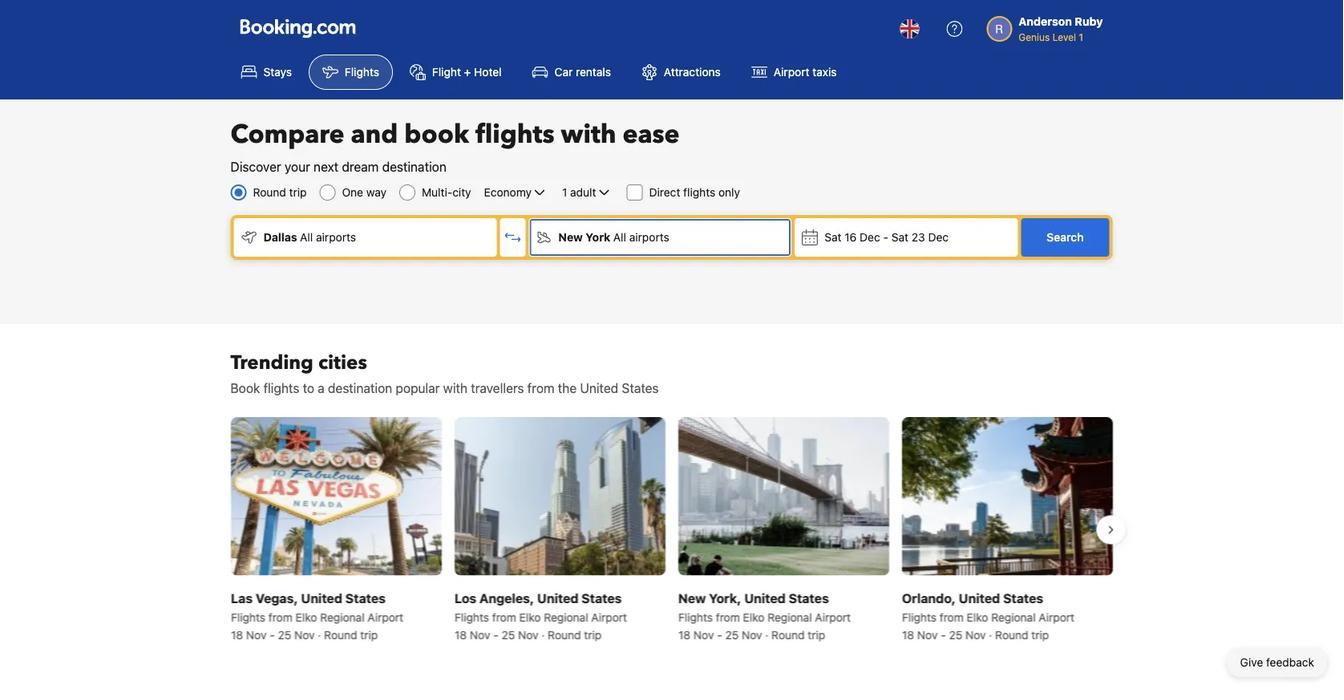 Task type: locate. For each thing, give the bounding box(es) containing it.
7 nov from the left
[[917, 628, 938, 641]]

round
[[253, 186, 286, 199], [324, 628, 357, 641], [548, 628, 581, 641], [772, 628, 805, 641], [995, 628, 1029, 641]]

states inside los angeles, united states flights from elko regional airport 18 nov - 25 nov · round trip
[[582, 590, 622, 606]]

city
[[453, 186, 471, 199]]

1 horizontal spatial all
[[614, 231, 627, 244]]

a
[[318, 381, 325, 396]]

0 horizontal spatial new
[[559, 231, 583, 244]]

genius
[[1019, 31, 1051, 43]]

regional inside las vegas, united states flights from elko regional airport 18 nov - 25 nov · round trip
[[320, 610, 364, 624]]

flights inside los angeles, united states flights from elko regional airport 18 nov - 25 nov · round trip
[[455, 610, 489, 624]]

trip inside the orlando, united states flights from elko regional airport 18 nov - 25 nov · round trip
[[1032, 628, 1049, 641]]

region containing las vegas, united states
[[218, 411, 1126, 649]]

trip
[[289, 186, 307, 199], [360, 628, 378, 641], [584, 628, 602, 641], [808, 628, 825, 641], [1032, 628, 1049, 641]]

states
[[622, 381, 659, 396], [345, 590, 385, 606], [582, 590, 622, 606], [789, 590, 829, 606], [1003, 590, 1044, 606]]

5 nov from the left
[[694, 628, 714, 641]]

orlando, united states image
[[902, 417, 1113, 575]]

flights inside compare and book flights with ease discover your next dream destination
[[476, 117, 555, 152]]

regional inside los angeles, united states flights from elko regional airport 18 nov - 25 nov · round trip
[[544, 610, 588, 624]]

25 down angeles,
[[501, 628, 515, 641]]

regional
[[320, 610, 364, 624], [544, 610, 588, 624], [768, 610, 812, 624], [991, 610, 1036, 624]]

airport for los angeles, united states
[[591, 610, 627, 624]]

with up 1 adult popup button
[[561, 117, 617, 152]]

book
[[231, 381, 260, 396]]

flights up economy
[[476, 117, 555, 152]]

- down orlando,
[[941, 628, 946, 641]]

elko
[[295, 610, 317, 624], [519, 610, 541, 624], [743, 610, 765, 624], [967, 610, 988, 624]]

flights down orlando,
[[902, 610, 937, 624]]

round trip
[[253, 186, 307, 199]]

united inside las vegas, united states flights from elko regional airport 18 nov - 25 nov · round trip
[[301, 590, 342, 606]]

2 all from the left
[[614, 231, 627, 244]]

1 horizontal spatial with
[[561, 117, 617, 152]]

with inside trending cities book flights to a destination popular with travellers from the united states
[[443, 381, 468, 396]]

airport
[[774, 65, 810, 79], [367, 610, 403, 624], [591, 610, 627, 624], [815, 610, 851, 624], [1039, 610, 1075, 624]]

regional for vegas,
[[320, 610, 364, 624]]

flight
[[432, 65, 461, 79]]

states inside las vegas, united states flights from elko regional airport 18 nov - 25 nov · round trip
[[345, 590, 385, 606]]

ease
[[623, 117, 680, 152]]

airport inside new york, united states flights from elko regional airport 18 nov - 25 nov · round trip
[[815, 610, 851, 624]]

from down york,
[[716, 610, 740, 624]]

from inside las vegas, united states flights from elko regional airport 18 nov - 25 nov · round trip
[[268, 610, 292, 624]]

feedback
[[1267, 656, 1315, 669]]

dec right the 23
[[929, 231, 949, 244]]

from down 'vegas,'
[[268, 610, 292, 624]]

booking.com logo image
[[240, 19, 356, 38], [240, 19, 356, 38]]

2 horizontal spatial flights
[[684, 186, 716, 199]]

airports down one
[[316, 231, 356, 244]]

25 down 'vegas,'
[[278, 628, 291, 641]]

states inside trending cities book flights to a destination popular with travellers from the united states
[[622, 381, 659, 396]]

sat 16 dec - sat 23 dec button
[[795, 218, 1019, 257]]

25 inside new york, united states flights from elko regional airport 18 nov - 25 nov · round trip
[[725, 628, 739, 641]]

angeles,
[[479, 590, 534, 606]]

new inside new york, united states flights from elko regional airport 18 nov - 25 nov · round trip
[[678, 590, 706, 606]]

from
[[528, 381, 555, 396], [268, 610, 292, 624], [492, 610, 516, 624], [716, 610, 740, 624], [940, 610, 964, 624]]

3 nov from the left
[[470, 628, 490, 641]]

4 18 from the left
[[902, 628, 914, 641]]

0 horizontal spatial flights
[[264, 381, 300, 396]]

0 vertical spatial flights
[[476, 117, 555, 152]]

25 for vegas,
[[278, 628, 291, 641]]

flights left only
[[684, 186, 716, 199]]

adult
[[571, 186, 597, 199]]

round inside las vegas, united states flights from elko regional airport 18 nov - 25 nov · round trip
[[324, 628, 357, 641]]

direct
[[649, 186, 681, 199]]

destination
[[382, 159, 447, 175], [328, 381, 393, 396]]

25 down orlando,
[[949, 628, 963, 641]]

- down 'vegas,'
[[269, 628, 275, 641]]

-
[[884, 231, 889, 244], [269, 628, 275, 641], [493, 628, 498, 641], [717, 628, 722, 641], [941, 628, 946, 641]]

sat left the 23
[[892, 231, 909, 244]]

elko inside the orlando, united states flights from elko regional airport 18 nov - 25 nov · round trip
[[967, 610, 988, 624]]

18 for los angeles, united states
[[455, 628, 467, 641]]

0 horizontal spatial with
[[443, 381, 468, 396]]

18 inside los angeles, united states flights from elko regional airport 18 nov - 25 nov · round trip
[[455, 628, 467, 641]]

vegas,
[[255, 590, 298, 606]]

0 horizontal spatial 1
[[562, 186, 568, 199]]

united right angeles,
[[537, 590, 578, 606]]

1 18 from the left
[[231, 628, 243, 641]]

flights left to
[[264, 381, 300, 396]]

compare and book flights with ease discover your next dream destination
[[231, 117, 680, 175]]

york,
[[709, 590, 741, 606]]

new
[[559, 231, 583, 244], [678, 590, 706, 606]]

1 · from the left
[[318, 628, 321, 641]]

· inside las vegas, united states flights from elko regional airport 18 nov - 25 nov · round trip
[[318, 628, 321, 641]]

flights down los
[[455, 610, 489, 624]]

0 vertical spatial with
[[561, 117, 617, 152]]

1 regional from the left
[[320, 610, 364, 624]]

flights
[[476, 117, 555, 152], [684, 186, 716, 199], [264, 381, 300, 396]]

all
[[300, 231, 313, 244], [614, 231, 627, 244]]

1 horizontal spatial flights
[[476, 117, 555, 152]]

3 elko from the left
[[743, 610, 765, 624]]

flights inside new york, united states flights from elko regional airport 18 nov - 25 nov · round trip
[[678, 610, 713, 624]]

1 vertical spatial new
[[678, 590, 706, 606]]

3 18 from the left
[[678, 628, 691, 641]]

1 inside popup button
[[562, 186, 568, 199]]

united inside new york, united states flights from elko regional airport 18 nov - 25 nov · round trip
[[744, 590, 786, 606]]

1 vertical spatial with
[[443, 381, 468, 396]]

travellers
[[471, 381, 524, 396]]

from down orlando,
[[940, 610, 964, 624]]

1 right level
[[1080, 31, 1084, 43]]

1 horizontal spatial new
[[678, 590, 706, 606]]

trip for los
[[584, 628, 602, 641]]

flights for las vegas, united states
[[231, 610, 265, 624]]

airport inside los angeles, united states flights from elko regional airport 18 nov - 25 nov · round trip
[[591, 610, 627, 624]]

los angeles, united states flights from elko regional airport 18 nov - 25 nov · round trip
[[455, 590, 627, 641]]

4 25 from the left
[[949, 628, 963, 641]]

from down angeles,
[[492, 610, 516, 624]]

dec
[[860, 231, 881, 244], [929, 231, 949, 244]]

airport for new york, united states
[[815, 610, 851, 624]]

united for los angeles, united states
[[537, 590, 578, 606]]

- for los angeles, united states
[[493, 628, 498, 641]]

· inside los angeles, united states flights from elko regional airport 18 nov - 25 nov · round trip
[[541, 628, 545, 641]]

destination down cities
[[328, 381, 393, 396]]

·
[[318, 628, 321, 641], [541, 628, 545, 641], [765, 628, 769, 641], [989, 628, 992, 641]]

new york, united states flights from elko regional airport 18 nov - 25 nov · round trip
[[678, 590, 851, 641]]

airport inside las vegas, united states flights from elko regional airport 18 nov - 25 nov · round trip
[[367, 610, 403, 624]]

0 horizontal spatial airports
[[316, 231, 356, 244]]

elko inside los angeles, united states flights from elko regional airport 18 nov - 25 nov · round trip
[[519, 610, 541, 624]]

give feedback button
[[1228, 648, 1328, 677]]

flights for and
[[476, 117, 555, 152]]

- inside new york, united states flights from elko regional airport 18 nov - 25 nov · round trip
[[717, 628, 722, 641]]

round inside new york, united states flights from elko regional airport 18 nov - 25 nov · round trip
[[772, 628, 805, 641]]

new for york,
[[678, 590, 706, 606]]

25 inside the orlando, united states flights from elko regional airport 18 nov - 25 nov · round trip
[[949, 628, 963, 641]]

regional inside new york, united states flights from elko regional airport 18 nov - 25 nov · round trip
[[768, 610, 812, 624]]

your
[[285, 159, 310, 175]]

anderson ruby genius level 1
[[1019, 15, 1104, 43]]

from left the the
[[528, 381, 555, 396]]

flights down las on the left bottom
[[231, 610, 265, 624]]

4 · from the left
[[989, 628, 992, 641]]

elko inside new york, united states flights from elko regional airport 18 nov - 25 nov · round trip
[[743, 610, 765, 624]]

· for york,
[[765, 628, 769, 641]]

4 elko from the left
[[967, 610, 988, 624]]

sat 16 dec - sat 23 dec
[[825, 231, 949, 244]]

0 horizontal spatial dec
[[860, 231, 881, 244]]

new york, united states image
[[678, 417, 889, 575]]

25 down york,
[[725, 628, 739, 641]]

region
[[218, 411, 1126, 649]]

1 inside anderson ruby genius level 1
[[1080, 31, 1084, 43]]

airport for las vegas, united states
[[367, 610, 403, 624]]

3 regional from the left
[[768, 610, 812, 624]]

trip inside las vegas, united states flights from elko regional airport 18 nov - 25 nov · round trip
[[360, 628, 378, 641]]

airports
[[316, 231, 356, 244], [630, 231, 670, 244]]

destination up multi-
[[382, 159, 447, 175]]

1 horizontal spatial dec
[[929, 231, 949, 244]]

1 airports from the left
[[316, 231, 356, 244]]

sat
[[825, 231, 842, 244], [892, 231, 909, 244]]

1 horizontal spatial airports
[[630, 231, 670, 244]]

0 horizontal spatial all
[[300, 231, 313, 244]]

new left york,
[[678, 590, 706, 606]]

flights down york,
[[678, 610, 713, 624]]

all right york
[[614, 231, 627, 244]]

1 left adult
[[562, 186, 568, 199]]

flights
[[345, 65, 379, 79], [231, 610, 265, 624], [455, 610, 489, 624], [678, 610, 713, 624], [902, 610, 937, 624]]

united right the the
[[580, 381, 619, 396]]

sat left the '16'
[[825, 231, 842, 244]]

united
[[580, 381, 619, 396], [301, 590, 342, 606], [537, 590, 578, 606], [744, 590, 786, 606], [959, 590, 1000, 606]]

25
[[278, 628, 291, 641], [501, 628, 515, 641], [725, 628, 739, 641], [949, 628, 963, 641]]

car rentals link
[[519, 55, 625, 90]]

trip inside los angeles, united states flights from elko regional airport 18 nov - 25 nov · round trip
[[584, 628, 602, 641]]

compare
[[231, 117, 345, 152]]

flights inside trending cities book flights to a destination popular with travellers from the united states
[[264, 381, 300, 396]]

trip inside new york, united states flights from elko regional airport 18 nov - 25 nov · round trip
[[808, 628, 825, 641]]

united for las vegas, united states
[[301, 590, 342, 606]]

from inside los angeles, united states flights from elko regional airport 18 nov - 25 nov · round trip
[[492, 610, 516, 624]]

search
[[1047, 231, 1084, 244]]

from inside new york, united states flights from elko regional airport 18 nov - 25 nov · round trip
[[716, 610, 740, 624]]

1 25 from the left
[[278, 628, 291, 641]]

- left the 23
[[884, 231, 889, 244]]

18 inside new york, united states flights from elko regional airport 18 nov - 25 nov · round trip
[[678, 628, 691, 641]]

2 18 from the left
[[455, 628, 467, 641]]

2 elko from the left
[[519, 610, 541, 624]]

2 25 from the left
[[501, 628, 515, 641]]

elko for york,
[[743, 610, 765, 624]]

0 vertical spatial destination
[[382, 159, 447, 175]]

18
[[231, 628, 243, 641], [455, 628, 467, 641], [678, 628, 691, 641], [902, 628, 914, 641]]

2 vertical spatial flights
[[264, 381, 300, 396]]

8 nov from the left
[[966, 628, 986, 641]]

2 regional from the left
[[544, 610, 588, 624]]

all right the dallas
[[300, 231, 313, 244]]

economy
[[484, 186, 532, 199]]

states inside new york, united states flights from elko regional airport 18 nov - 25 nov · round trip
[[789, 590, 829, 606]]

states for los angeles, united states
[[582, 590, 622, 606]]

4 regional from the left
[[991, 610, 1036, 624]]

16
[[845, 231, 857, 244]]

1 vertical spatial flights
[[684, 186, 716, 199]]

with right popular
[[443, 381, 468, 396]]

25 inside las vegas, united states flights from elko regional airport 18 nov - 25 nov · round trip
[[278, 628, 291, 641]]

25 for york,
[[725, 628, 739, 641]]

1 vertical spatial destination
[[328, 381, 393, 396]]

0 horizontal spatial sat
[[825, 231, 842, 244]]

0 vertical spatial new
[[559, 231, 583, 244]]

· for angeles,
[[541, 628, 545, 641]]

multi-city
[[422, 186, 471, 199]]

3 · from the left
[[765, 628, 769, 641]]

new left york
[[559, 231, 583, 244]]

from for new york, united states
[[716, 610, 740, 624]]

4 nov from the left
[[518, 628, 538, 641]]

2 · from the left
[[541, 628, 545, 641]]

los
[[455, 590, 476, 606]]

dec right the '16'
[[860, 231, 881, 244]]

3 25 from the left
[[725, 628, 739, 641]]

0 vertical spatial 1
[[1080, 31, 1084, 43]]

flights up and
[[345, 65, 379, 79]]

1 vertical spatial 1
[[562, 186, 568, 199]]

united for new york, united states
[[744, 590, 786, 606]]

united right 'vegas,'
[[301, 590, 342, 606]]

1 horizontal spatial sat
[[892, 231, 909, 244]]

25 inside los angeles, united states flights from elko regional airport 18 nov - 25 nov · round trip
[[501, 628, 515, 641]]

united inside the orlando, united states flights from elko regional airport 18 nov - 25 nov · round trip
[[959, 590, 1000, 606]]

1 horizontal spatial 1
[[1080, 31, 1084, 43]]

nov
[[246, 628, 266, 641], [294, 628, 315, 641], [470, 628, 490, 641], [518, 628, 538, 641], [694, 628, 714, 641], [742, 628, 762, 641], [917, 628, 938, 641], [966, 628, 986, 641]]

united inside los angeles, united states flights from elko regional airport 18 nov - 25 nov · round trip
[[537, 590, 578, 606]]

united right york,
[[744, 590, 786, 606]]

- inside las vegas, united states flights from elko regional airport 18 nov - 25 nov · round trip
[[269, 628, 275, 641]]

cities
[[318, 349, 367, 376]]

flights inside las vegas, united states flights from elko regional airport 18 nov - 25 nov · round trip
[[231, 610, 265, 624]]

elko inside las vegas, united states flights from elko regional airport 18 nov - 25 nov · round trip
[[295, 610, 317, 624]]

2 airports from the left
[[630, 231, 670, 244]]

· inside new york, united states flights from elko regional airport 18 nov - 25 nov · round trip
[[765, 628, 769, 641]]

with
[[561, 117, 617, 152], [443, 381, 468, 396]]

1 sat from the left
[[825, 231, 842, 244]]

- down york,
[[717, 628, 722, 641]]

- inside los angeles, united states flights from elko regional airport 18 nov - 25 nov · round trip
[[493, 628, 498, 641]]

1
[[1080, 31, 1084, 43], [562, 186, 568, 199]]

los angeles, united states image
[[455, 417, 666, 575]]

united right orlando,
[[959, 590, 1000, 606]]

18 inside las vegas, united states flights from elko regional airport 18 nov - 25 nov · round trip
[[231, 628, 243, 641]]

- down angeles,
[[493, 628, 498, 641]]

airports down direct
[[630, 231, 670, 244]]

round inside los angeles, united states flights from elko regional airport 18 nov - 25 nov · round trip
[[548, 628, 581, 641]]

las vegas, united states image
[[231, 417, 442, 575]]

hotel
[[474, 65, 502, 79]]

1 elko from the left
[[295, 610, 317, 624]]

las vegas, united states flights from elko regional airport 18 nov - 25 nov · round trip
[[231, 590, 403, 641]]

dallas
[[264, 231, 297, 244]]

- inside the orlando, united states flights from elko regional airport 18 nov - 25 nov · round trip
[[941, 628, 946, 641]]



Task type: describe. For each thing, give the bounding box(es) containing it.
25 for angeles,
[[501, 628, 515, 641]]

car
[[555, 65, 573, 79]]

ruby
[[1075, 15, 1104, 28]]

and
[[351, 117, 398, 152]]

las
[[231, 590, 252, 606]]

only
[[719, 186, 741, 199]]

from for las vegas, united states
[[268, 610, 292, 624]]

flights inside flights link
[[345, 65, 379, 79]]

to
[[303, 381, 315, 396]]

rentals
[[576, 65, 611, 79]]

next
[[314, 159, 339, 175]]

stays link
[[227, 55, 306, 90]]

18 for las vegas, united states
[[231, 628, 243, 641]]

2 dec from the left
[[929, 231, 949, 244]]

new for york
[[559, 231, 583, 244]]

new york all airports
[[559, 231, 670, 244]]

anderson
[[1019, 15, 1073, 28]]

· for vegas,
[[318, 628, 321, 641]]

18 inside the orlando, united states flights from elko regional airport 18 nov - 25 nov · round trip
[[902, 628, 914, 641]]

stays
[[264, 65, 292, 79]]

flights for los angeles, united states
[[455, 610, 489, 624]]

- for new york, united states
[[717, 628, 722, 641]]

1 all from the left
[[300, 231, 313, 244]]

multi-
[[422, 186, 453, 199]]

search button
[[1022, 218, 1110, 257]]

flights link
[[309, 55, 393, 90]]

airport inside the orlando, united states flights from elko regional airport 18 nov - 25 nov · round trip
[[1039, 610, 1075, 624]]

airport taxis link
[[738, 55, 851, 90]]

from inside trending cities book flights to a destination popular with travellers from the united states
[[528, 381, 555, 396]]

destination inside compare and book flights with ease discover your next dream destination
[[382, 159, 447, 175]]

orlando, united states flights from elko regional airport 18 nov - 25 nov · round trip
[[902, 590, 1075, 641]]

1 adult button
[[561, 183, 614, 202]]

car rentals
[[555, 65, 611, 79]]

flight + hotel
[[432, 65, 502, 79]]

18 for new york, united states
[[678, 628, 691, 641]]

york
[[586, 231, 611, 244]]

trending cities book flights to a destination popular with travellers from the united states
[[231, 349, 659, 396]]

airport taxis
[[774, 65, 837, 79]]

1 dec from the left
[[860, 231, 881, 244]]

airport inside "link"
[[774, 65, 810, 79]]

the
[[558, 381, 577, 396]]

2 nov from the left
[[294, 628, 315, 641]]

states for las vegas, united states
[[345, 590, 385, 606]]

attractions
[[664, 65, 721, 79]]

+
[[464, 65, 471, 79]]

flights for cities
[[264, 381, 300, 396]]

trip for las
[[360, 628, 378, 641]]

united inside trending cities book flights to a destination popular with travellers from the united states
[[580, 381, 619, 396]]

regional for york,
[[768, 610, 812, 624]]

one
[[342, 186, 363, 199]]

· inside the orlando, united states flights from elko regional airport 18 nov - 25 nov · round trip
[[989, 628, 992, 641]]

1 nov from the left
[[246, 628, 266, 641]]

trip for new
[[808, 628, 825, 641]]

- for las vegas, united states
[[269, 628, 275, 641]]

- inside sat 16 dec - sat 23 dec popup button
[[884, 231, 889, 244]]

give
[[1241, 656, 1264, 669]]

elko for angeles,
[[519, 610, 541, 624]]

23
[[912, 231, 926, 244]]

destination inside trending cities book flights to a destination popular with travellers from the united states
[[328, 381, 393, 396]]

dallas all airports
[[264, 231, 356, 244]]

taxis
[[813, 65, 837, 79]]

elko for vegas,
[[295, 610, 317, 624]]

book
[[405, 117, 469, 152]]

states for new york, united states
[[789, 590, 829, 606]]

from for los angeles, united states
[[492, 610, 516, 624]]

round inside the orlando, united states flights from elko regional airport 18 nov - 25 nov · round trip
[[995, 628, 1029, 641]]

orlando,
[[902, 590, 956, 606]]

from inside the orlando, united states flights from elko regional airport 18 nov - 25 nov · round trip
[[940, 610, 964, 624]]

attractions link
[[628, 55, 735, 90]]

states inside the orlando, united states flights from elko regional airport 18 nov - 25 nov · round trip
[[1003, 590, 1044, 606]]

dream
[[342, 159, 379, 175]]

round for los
[[548, 628, 581, 641]]

2 sat from the left
[[892, 231, 909, 244]]

6 nov from the left
[[742, 628, 762, 641]]

level
[[1053, 31, 1077, 43]]

regional for angeles,
[[544, 610, 588, 624]]

flights inside the orlando, united states flights from elko regional airport 18 nov - 25 nov · round trip
[[902, 610, 937, 624]]

popular
[[396, 381, 440, 396]]

one way
[[342, 186, 387, 199]]

way
[[367, 186, 387, 199]]

give feedback
[[1241, 656, 1315, 669]]

flight + hotel link
[[396, 55, 516, 90]]

round for las
[[324, 628, 357, 641]]

1 adult
[[562, 186, 597, 199]]

trending
[[231, 349, 314, 376]]

regional inside the orlando, united states flights from elko regional airport 18 nov - 25 nov · round trip
[[991, 610, 1036, 624]]

with inside compare and book flights with ease discover your next dream destination
[[561, 117, 617, 152]]

discover
[[231, 159, 281, 175]]

round for new
[[772, 628, 805, 641]]

flights for new york, united states
[[678, 610, 713, 624]]

direct flights only
[[649, 186, 741, 199]]



Task type: vqa. For each thing, say whether or not it's contained in the screenshot.
for
no



